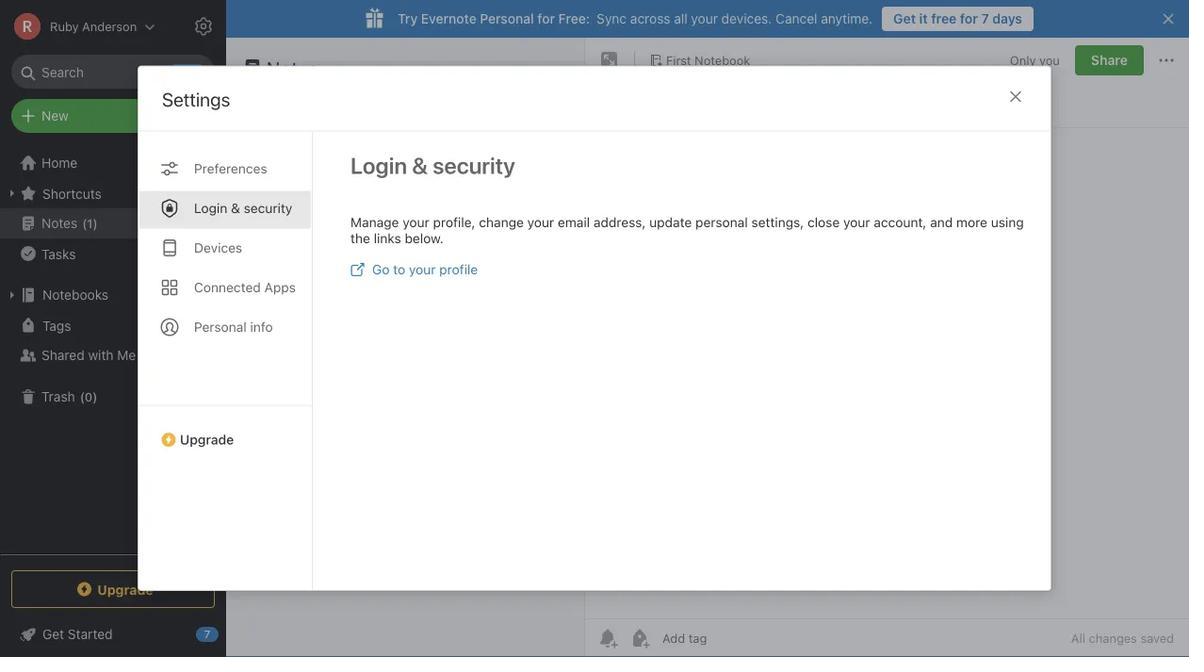 Task type: locate. For each thing, give the bounding box(es) containing it.
0 vertical spatial (
[[82, 216, 87, 230]]

security up profile,
[[433, 152, 516, 179]]

( inside trash ( 0 )
[[80, 390, 85, 404]]

devices
[[194, 240, 242, 256]]

and
[[931, 215, 953, 230]]

0 vertical spatial upgrade
[[180, 432, 234, 447]]

login & security inside tab list
[[194, 201, 292, 216]]

tab list
[[139, 132, 313, 590]]

1 vertical spatial upgrade button
[[11, 570, 215, 608]]

security down milk
[[244, 201, 292, 216]]

notes up the tasks
[[41, 215, 78, 231]]

cancel
[[776, 11, 818, 26]]

1 horizontal spatial for
[[960, 11, 978, 26]]

1 for from the left
[[538, 11, 555, 26]]

0 horizontal spatial login & security
[[194, 201, 292, 216]]

1 ) from the top
[[93, 216, 98, 230]]

tasks
[[41, 246, 76, 261]]

free
[[932, 11, 957, 26]]

shared with me
[[41, 347, 136, 363]]

settings image
[[192, 15, 215, 38]]

1 horizontal spatial personal
[[480, 11, 534, 26]]

account,
[[874, 215, 927, 230]]

1 vertical spatial login
[[194, 201, 227, 216]]

upgrade
[[180, 432, 234, 447], [97, 581, 153, 597]]

saved
[[1141, 631, 1175, 645]]

1 horizontal spatial login & security
[[351, 152, 516, 179]]

ago
[[307, 205, 326, 218]]

expand notebooks image
[[5, 288, 20, 303]]

preferences
[[194, 161, 267, 176]]

0 vertical spatial notes
[[267, 57, 319, 79]]

go to your profile
[[372, 262, 478, 277]]

settings
[[162, 88, 230, 110]]

connected apps
[[194, 280, 296, 295]]

( right the "trash"
[[80, 390, 85, 404]]

shortcuts button
[[0, 178, 225, 208]]

1 horizontal spatial upgrade
[[180, 432, 234, 447]]

the
[[351, 231, 370, 246]]

anytime.
[[821, 11, 873, 26]]

notes for notes ( 1 )
[[41, 215, 78, 231]]

tasks button
[[0, 238, 225, 269]]

upgrade button
[[139, 405, 312, 455], [11, 570, 215, 608]]

upgrade inside tab list
[[180, 432, 234, 447]]

minutes
[[261, 205, 303, 218]]

0 horizontal spatial upgrade
[[97, 581, 153, 597]]

None search field
[[25, 55, 202, 89]]

)
[[93, 216, 98, 230], [93, 390, 97, 404]]

0 horizontal spatial for
[[538, 11, 555, 26]]

for inside button
[[960, 11, 978, 26]]

0 vertical spatial )
[[93, 216, 98, 230]]

your up below.
[[403, 215, 430, 230]]

) inside trash ( 0 )
[[93, 390, 97, 404]]

personal right 'evernote'
[[480, 11, 534, 26]]

cheese
[[352, 165, 398, 181]]

2 ) from the top
[[93, 390, 97, 404]]

notes inside 'note list' element
[[267, 57, 319, 79]]

new button
[[11, 99, 215, 133]]

notes up 'grocery'
[[267, 57, 319, 79]]

free:
[[559, 11, 590, 26]]

1 vertical spatial )
[[93, 390, 97, 404]]

across
[[631, 11, 671, 26]]

go
[[372, 262, 390, 277]]

for left free:
[[538, 11, 555, 26]]

& left 6
[[231, 201, 240, 216]]

security inside tab list
[[244, 201, 292, 216]]

add a reminder image
[[597, 627, 619, 650]]

1 vertical spatial (
[[80, 390, 85, 404]]

(
[[82, 216, 87, 230], [80, 390, 85, 404]]

first notebook button
[[643, 47, 757, 74]]

personal inside tab list
[[194, 319, 247, 335]]

login up devices
[[194, 201, 227, 216]]

trash
[[41, 389, 75, 404]]

your right close
[[844, 215, 871, 230]]

1 horizontal spatial security
[[433, 152, 516, 179]]

eggs
[[279, 165, 309, 181]]

using
[[991, 215, 1024, 230]]

upgrade for bottommost upgrade popup button
[[97, 581, 153, 597]]

1 vertical spatial personal
[[194, 319, 247, 335]]

days
[[993, 11, 1023, 26]]

( down the "shortcuts" at the left of page
[[82, 216, 87, 230]]

login & security down milk
[[194, 201, 292, 216]]

sugar
[[313, 165, 349, 181]]

try
[[398, 11, 418, 26]]

tree
[[0, 148, 226, 553]]

) down "shortcuts" button
[[93, 216, 98, 230]]

1 vertical spatial security
[[244, 201, 292, 216]]

expand note image
[[599, 49, 621, 72]]

0 horizontal spatial &
[[231, 201, 240, 216]]

) right the "trash"
[[93, 390, 97, 404]]

security
[[433, 152, 516, 179], [244, 201, 292, 216]]

links
[[374, 231, 401, 246]]

& right cheese
[[412, 152, 428, 179]]

0 vertical spatial login & security
[[351, 152, 516, 179]]

0
[[85, 390, 93, 404]]

note list element
[[226, 38, 585, 657]]

login & security
[[351, 152, 516, 179], [194, 201, 292, 216]]

first notebook
[[666, 53, 751, 67]]

change
[[479, 215, 524, 230]]

1 vertical spatial login & security
[[194, 201, 292, 216]]

notes
[[267, 57, 319, 79], [41, 215, 78, 231]]

notes inside tree
[[41, 215, 78, 231]]

for left 7
[[960, 11, 978, 26]]

( inside notes ( 1 )
[[82, 216, 87, 230]]

more
[[957, 215, 988, 230]]

personal down connected
[[194, 319, 247, 335]]

0 horizontal spatial notes
[[41, 215, 78, 231]]

close image
[[1005, 86, 1028, 108]]

login right sugar
[[351, 152, 407, 179]]

&
[[412, 152, 428, 179], [231, 201, 240, 216]]

0 horizontal spatial security
[[244, 201, 292, 216]]

0 vertical spatial upgrade button
[[139, 405, 312, 455]]

tags button
[[0, 310, 225, 340]]

grocery
[[251, 146, 301, 161]]

1 horizontal spatial &
[[412, 152, 428, 179]]

1 horizontal spatial notes
[[267, 57, 319, 79]]

get
[[894, 11, 916, 26]]

1 vertical spatial upgrade
[[97, 581, 153, 597]]

login & security up profile,
[[351, 152, 516, 179]]

to
[[393, 262, 406, 277]]

0 horizontal spatial login
[[194, 201, 227, 216]]

all
[[674, 11, 688, 26]]

Note Editor text field
[[585, 128, 1190, 618]]

personal
[[480, 11, 534, 26], [194, 319, 247, 335]]

login inside tab list
[[194, 201, 227, 216]]

first
[[666, 53, 692, 67]]

0 horizontal spatial personal
[[194, 319, 247, 335]]

close
[[808, 215, 840, 230]]

your
[[691, 11, 718, 26], [403, 215, 430, 230], [528, 215, 554, 230], [844, 215, 871, 230], [409, 262, 436, 277]]

all
[[1072, 631, 1086, 645]]

2 for from the left
[[960, 11, 978, 26]]

home link
[[0, 148, 226, 178]]

trash ( 0 )
[[41, 389, 97, 404]]

0 vertical spatial login
[[351, 152, 407, 179]]

list
[[304, 146, 327, 161]]

login
[[351, 152, 407, 179], [194, 201, 227, 216]]

get it free for 7 days
[[894, 11, 1023, 26]]

1 vertical spatial notes
[[41, 215, 78, 231]]

) inside notes ( 1 )
[[93, 216, 98, 230]]

note window element
[[585, 38, 1190, 657]]

try evernote personal for free: sync across all your devices. cancel anytime.
[[398, 11, 873, 26]]

for for free:
[[538, 11, 555, 26]]

personal
[[696, 215, 748, 230]]



Task type: vqa. For each thing, say whether or not it's contained in the screenshot.
the Expand note IMAGE at right top
yes



Task type: describe. For each thing, give the bounding box(es) containing it.
devices.
[[722, 11, 772, 26]]

1
[[87, 216, 93, 230]]

connected
[[194, 280, 261, 295]]

home
[[41, 155, 78, 171]]

me
[[117, 347, 136, 363]]

get it free for 7 days button
[[883, 7, 1034, 31]]

with
[[88, 347, 114, 363]]

) for notes
[[93, 216, 98, 230]]

your right all
[[691, 11, 718, 26]]

1 horizontal spatial login
[[351, 152, 407, 179]]

tree containing home
[[0, 148, 226, 553]]

manage
[[351, 215, 399, 230]]

6 minutes ago
[[251, 205, 326, 218]]

sync
[[597, 11, 627, 26]]

email
[[558, 215, 590, 230]]

only
[[1010, 53, 1036, 67]]

6
[[251, 205, 258, 218]]

evernote
[[421, 11, 477, 26]]

update
[[650, 215, 692, 230]]

your right to
[[409, 262, 436, 277]]

settings,
[[752, 215, 804, 230]]

for for 7
[[960, 11, 978, 26]]

( for notes
[[82, 216, 87, 230]]

personal info
[[194, 319, 273, 335]]

share
[[1092, 52, 1128, 68]]

0 vertical spatial &
[[412, 152, 428, 179]]

apps
[[265, 280, 296, 295]]

Search text field
[[25, 55, 202, 89]]

go to your profile button
[[351, 262, 478, 277]]

( for trash
[[80, 390, 85, 404]]

it
[[920, 11, 928, 26]]

tab list containing preferences
[[139, 132, 313, 590]]

add tag image
[[629, 627, 651, 650]]

profile
[[440, 262, 478, 277]]

notes ( 1 )
[[41, 215, 98, 231]]

manage your profile, change your email address, update personal settings, close your account, and more using the links below.
[[351, 215, 1024, 246]]

1 vertical spatial &
[[231, 201, 240, 216]]

changes
[[1089, 631, 1138, 645]]

new
[[41, 108, 69, 123]]

below.
[[405, 231, 444, 246]]

address,
[[594, 215, 646, 230]]

upgrade for upgrade popup button inside tab list
[[180, 432, 234, 447]]

shared with me link
[[0, 340, 225, 370]]

share button
[[1076, 45, 1144, 75]]

0 vertical spatial security
[[433, 152, 516, 179]]

notebooks
[[42, 287, 108, 303]]

shortcuts
[[42, 185, 102, 201]]

you
[[1040, 53, 1060, 67]]

only you
[[1010, 53, 1060, 67]]

upgrade button inside tab list
[[139, 405, 312, 455]]

0 vertical spatial personal
[[480, 11, 534, 26]]

7
[[982, 11, 990, 26]]

notes for notes
[[267, 57, 319, 79]]

) for trash
[[93, 390, 97, 404]]

grocery list milk eggs sugar cheese
[[251, 146, 398, 181]]

info
[[250, 319, 273, 335]]

your left email
[[528, 215, 554, 230]]

milk
[[251, 165, 275, 181]]

notebook
[[695, 53, 751, 67]]

tags
[[42, 317, 71, 333]]

all changes saved
[[1072, 631, 1175, 645]]

shared
[[41, 347, 85, 363]]

notebooks link
[[0, 280, 225, 310]]

profile,
[[433, 215, 476, 230]]



